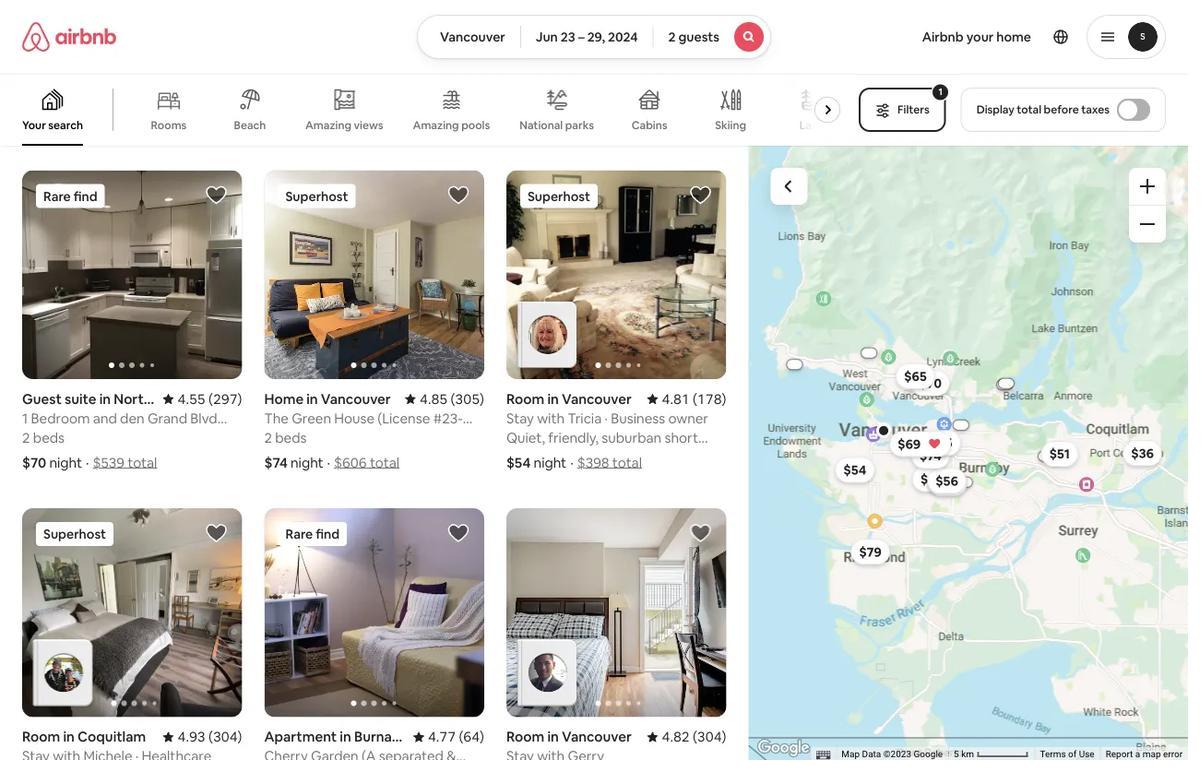 Task type: describe. For each thing, give the bounding box(es) containing it.
23
[[561, 29, 576, 45]]

$66 for $66
[[929, 435, 953, 451]]

display
[[977, 102, 1015, 117]]

$65 $70
[[904, 368, 942, 392]]

use
[[1079, 749, 1095, 760]]

$65 inside $65 $70
[[904, 368, 927, 385]]

amazing for amazing views
[[305, 118, 352, 132]]

room inside the room in vancouver stay with tricia · business owner
[[507, 390, 545, 408]]

2 beds $70 night · $539 total
[[22, 429, 157, 472]]

$56 button down "$66" button
[[927, 468, 967, 494]]

night inside 1 queen bed $65 night · $506 total
[[534, 115, 567, 133]]

4.77 out of 5 average rating,  64 reviews image
[[413, 728, 484, 746]]

$88
[[921, 471, 944, 488]]

$561 total button
[[93, 115, 156, 133]]

2024
[[608, 29, 638, 45]]

4.93 out of 5 average rating,  304 reviews image
[[163, 728, 242, 746]]

in for room in vancouver
[[548, 728, 559, 746]]

$506
[[577, 115, 609, 133]]

4.82
[[662, 728, 690, 746]]

a
[[1136, 749, 1141, 760]]

beds for $70
[[33, 429, 65, 447]]

(64)
[[459, 728, 484, 746]]

$539
[[93, 454, 125, 472]]

$66 night · $526 total
[[264, 115, 400, 133]]

filters button
[[859, 88, 947, 132]]

· inside 2 beds $70 night · $539 total
[[86, 454, 89, 472]]

$526 total button
[[336, 115, 400, 133]]

· inside the 2 beds $74 night · $606 total
[[327, 454, 330, 472]]

$66 button
[[921, 430, 961, 456]]

night inside the 2 beds $74 night · $606 total
[[291, 454, 324, 472]]

room for room in coquitlam
[[22, 728, 60, 746]]

©2023
[[884, 749, 912, 760]]

dr.
[[220, 71, 237, 89]]

home
[[264, 390, 304, 408]]

coquitlam
[[78, 728, 146, 746]]

amazing views
[[305, 118, 384, 132]]

$65 button
[[896, 363, 935, 389]]

$69 for $69 night
[[22, 115, 47, 133]]

$526
[[336, 115, 367, 133]]

$70 inside $65 $70
[[919, 375, 942, 392]]

· left $398
[[571, 454, 574, 472]]

4.93 (304)
[[178, 728, 242, 746]]

$398 total button
[[577, 454, 642, 472]]

bed inside 1 queen bed $65 night · $506 total
[[559, 91, 584, 109]]

total inside 2 beds $70 night · $539 total
[[128, 454, 157, 472]]

29,
[[588, 29, 606, 45]]

2 for 2 beds $70 night · $539 total
[[22, 429, 30, 447]]

vancouver for room in vancouver
[[562, 728, 632, 746]]

cabins
[[632, 118, 668, 132]]

add to wishlist: apartment in burnaby image
[[448, 522, 470, 545]]

total right $398
[[613, 454, 642, 472]]

$69 for $69
[[898, 436, 921, 453]]

· left $526
[[329, 115, 332, 133]]

apartment
[[22, 52, 95, 70]]

$54 for $54
[[844, 462, 867, 479]]

km
[[962, 749, 975, 760]]

4.85 (305)
[[420, 390, 484, 408]]

with
[[537, 409, 565, 427]]

$36
[[1131, 445, 1154, 462]]

your
[[22, 118, 46, 132]]

room in vancouver stay with tricia · business owner
[[507, 390, 709, 427]]

total right $561
[[126, 115, 156, 133]]

(304) for 4.93 (304)
[[209, 728, 242, 746]]

terms of use
[[1040, 749, 1095, 760]]

$506 total button
[[577, 115, 642, 133]]

your search
[[22, 118, 83, 132]]

night left $398
[[534, 454, 567, 472]]

map
[[1143, 749, 1161, 760]]

$79 button
[[851, 539, 890, 565]]

4.55 out of 5 average rating,  297 reviews image
[[163, 390, 242, 408]]

total inside 1 queen bed $65 night · $506 total
[[613, 115, 642, 133]]

–
[[578, 29, 585, 45]]

4.85 (167)
[[420, 52, 484, 70]]

google image
[[753, 736, 814, 760]]

night right your
[[50, 115, 83, 133]]

total inside display total before taxes button
[[1017, 102, 1042, 117]]

data
[[862, 749, 882, 760]]

4.85 out of 5 average rating,  167 reviews image
[[405, 52, 484, 70]]

in for room in coquitlam
[[63, 728, 75, 746]]

cozy
[[22, 71, 54, 89]]

your
[[967, 29, 994, 45]]

room in vancouver
[[507, 728, 632, 746]]

on
[[117, 71, 136, 89]]

keyboard shortcuts image
[[816, 751, 831, 760]]

airbnb
[[923, 29, 964, 45]]

2 beds $74 night · $606 total
[[264, 429, 400, 472]]

$36 button
[[1123, 440, 1162, 466]]

$74 button
[[911, 443, 950, 469]]

vancouver for home in vancouver
[[321, 390, 391, 408]]

(305)
[[451, 390, 484, 408]]

vancouver for apartment in vancouver cozy quarters on commercial dr. 1 bed
[[112, 52, 182, 70]]

$56 for the $56 button below "$66" button
[[936, 473, 958, 489]]

amazing for amazing pools
[[413, 118, 459, 132]]

map data ©2023 google
[[842, 749, 943, 760]]

(297)
[[209, 390, 242, 408]]

in inside apartment in vancouver cozy quarters on commercial dr. 1 bed
[[98, 52, 109, 70]]

tricia
[[568, 409, 602, 427]]

2 guests
[[669, 29, 720, 45]]

queen
[[515, 91, 556, 109]]

1 for 1
[[939, 86, 943, 98]]

business
[[611, 409, 665, 427]]

5 km
[[954, 749, 977, 760]]

$74 inside the 2 beds $74 night · $606 total
[[264, 454, 288, 472]]

$51
[[1050, 446, 1070, 462]]

vancouver button
[[417, 15, 521, 59]]

night left $526
[[292, 115, 325, 133]]

display total before taxes
[[977, 102, 1110, 117]]

in inside the room in vancouver stay with tricia · business owner
[[548, 390, 559, 408]]

terms of use link
[[1040, 749, 1095, 760]]

jun 23 – 29, 2024 button
[[520, 15, 654, 59]]

4.81 out of 5 average rating,  178 reviews image
[[647, 390, 727, 408]]

lake
[[800, 118, 824, 132]]



Task type: vqa. For each thing, say whether or not it's contained in the screenshot.
dates to the left
no



Task type: locate. For each thing, give the bounding box(es) containing it.
room left coquitlam
[[22, 728, 60, 746]]

room up 'stay'
[[507, 390, 545, 408]]

4.85 out of 5 average rating,  305 reviews image
[[405, 390, 484, 408]]

0 vertical spatial $65
[[507, 115, 531, 133]]

group
[[0, 74, 848, 146], [22, 170, 242, 379], [264, 170, 484, 379], [507, 170, 727, 379], [22, 509, 242, 718], [264, 509, 484, 718], [507, 509, 727, 718]]

1 vertical spatial 4.85
[[420, 390, 448, 408]]

room right "(64)"
[[507, 728, 545, 746]]

vancouver inside the room in vancouver stay with tricia · business owner
[[562, 390, 632, 408]]

$70
[[919, 375, 942, 392], [22, 454, 46, 472]]

2 bed from the left
[[559, 91, 584, 109]]

night left $539
[[49, 454, 82, 472]]

$74 down home
[[264, 454, 288, 472]]

$69 left search
[[22, 115, 47, 133]]

$66 left amazing views
[[264, 115, 289, 133]]

0 horizontal spatial $70
[[22, 454, 46, 472]]

in right "(64)"
[[548, 728, 559, 746]]

0 vertical spatial $66
[[264, 115, 289, 133]]

$54
[[507, 454, 531, 472], [844, 462, 867, 479]]

$398
[[577, 454, 610, 472]]

$66 inside "$66" button
[[929, 435, 953, 451]]

2
[[669, 29, 676, 45], [22, 429, 30, 447], [264, 429, 272, 447]]

profile element
[[794, 0, 1166, 74]]

1 horizontal spatial $70
[[919, 375, 942, 392]]

vancouver for room in vancouver stay with tricia · business owner
[[562, 390, 632, 408]]

group containing amazing views
[[0, 74, 848, 146]]

1 vertical spatial add to wishlist: room in vancouver image
[[690, 522, 712, 545]]

room in coquitlam
[[22, 728, 146, 746]]

0 horizontal spatial 1
[[22, 90, 28, 108]]

2 inside button
[[669, 29, 676, 45]]

rooms
[[151, 118, 187, 132]]

zoom in image
[[1141, 179, 1155, 194]]

report a map error
[[1106, 749, 1183, 760]]

1 horizontal spatial $66
[[929, 435, 953, 451]]

0 horizontal spatial $65
[[507, 115, 531, 133]]

$70 button
[[911, 370, 950, 396]]

· right tricia
[[605, 409, 608, 427]]

$561
[[93, 115, 123, 133]]

vancouver up tricia
[[562, 390, 632, 408]]

add to wishlist: guest suite in north vancouver image
[[205, 184, 227, 206]]

$54 left "$74" button
[[844, 462, 867, 479]]

beds for $74
[[275, 429, 307, 447]]

(304) for 4.82 (304)
[[693, 728, 727, 746]]

4.93
[[178, 728, 206, 746]]

4.55 (297)
[[178, 390, 242, 408]]

$606
[[334, 454, 367, 472]]

0 horizontal spatial bed
[[31, 90, 56, 108]]

4.77
[[428, 728, 456, 746]]

1 (304) from the left
[[209, 728, 242, 746]]

terms
[[1040, 749, 1066, 760]]

4.94 out of 5 average rating,  54 reviews image
[[656, 52, 727, 70]]

0 vertical spatial $69
[[22, 115, 47, 133]]

amazing
[[305, 118, 352, 132], [413, 118, 459, 132]]

before
[[1044, 102, 1079, 117]]

total
[[1017, 102, 1042, 117], [126, 115, 156, 133], [370, 115, 400, 133], [613, 115, 642, 133], [128, 454, 157, 472], [370, 454, 400, 472], [613, 454, 642, 472]]

$69 left "$66" button
[[898, 436, 921, 453]]

$56 for the $56 button under "$74" button
[[937, 475, 959, 492]]

$65 down queen at the left of page
[[507, 115, 531, 133]]

$70 inside 2 beds $70 night · $539 total
[[22, 454, 46, 472]]

$66 up $88 button in the bottom of the page
[[929, 435, 953, 451]]

bed down cozy
[[31, 90, 56, 108]]

night left $606
[[291, 454, 324, 472]]

1 add to wishlist: room in vancouver image from the top
[[690, 184, 712, 206]]

national
[[520, 118, 563, 132]]

(54)
[[701, 52, 727, 70]]

vancouver inside apartment in vancouver cozy quarters on commercial dr. 1 bed
[[112, 52, 182, 70]]

views
[[354, 118, 384, 132]]

4.82 out of 5 average rating,  304 reviews image
[[647, 728, 727, 746]]

1 horizontal spatial beds
[[275, 429, 307, 447]]

jun
[[536, 29, 558, 45]]

4.81 (178)
[[662, 390, 727, 408]]

$79
[[859, 544, 882, 560]]

in left coquitlam
[[63, 728, 75, 746]]

4.94
[[670, 52, 698, 70]]

2 beds from the left
[[275, 429, 307, 447]]

total inside the 2 beds $74 night · $606 total
[[370, 454, 400, 472]]

$54 night · $398 total
[[507, 454, 642, 472]]

· inside 1 queen bed $65 night · $506 total
[[570, 115, 574, 133]]

2 guests button
[[653, 15, 771, 59]]

zoom out image
[[1141, 217, 1155, 232]]

$65 inside 1 queen bed $65 night · $506 total
[[507, 115, 531, 133]]

amazing left views
[[305, 118, 352, 132]]

$561 total
[[93, 115, 156, 133]]

$54 inside button
[[844, 462, 867, 479]]

$56 button down "$74" button
[[928, 471, 968, 496]]

2 horizontal spatial 1
[[939, 86, 943, 98]]

total right $606
[[370, 454, 400, 472]]

vancouver inside button
[[440, 29, 506, 45]]

(178)
[[693, 390, 727, 408]]

in for home in vancouver
[[307, 390, 318, 408]]

1 horizontal spatial bed
[[559, 91, 584, 109]]

vancouver up (167)
[[440, 29, 506, 45]]

$54 down 'stay'
[[507, 454, 531, 472]]

room
[[507, 390, 545, 408], [22, 728, 60, 746], [507, 728, 545, 746]]

· left $606
[[327, 454, 330, 472]]

$74 inside button
[[920, 448, 942, 464]]

$56 button
[[927, 468, 967, 494], [928, 471, 968, 496]]

0 horizontal spatial (304)
[[209, 728, 242, 746]]

5 km button
[[949, 748, 1035, 760]]

$65 up $69 button at the bottom
[[904, 368, 927, 385]]

0 vertical spatial $70
[[919, 375, 942, 392]]

1 for 1 queen bed $65 night · $506 total
[[507, 91, 512, 109]]

1 vertical spatial $66
[[929, 435, 953, 451]]

1 queen bed $65 night · $506 total
[[507, 91, 642, 133]]

in right home
[[307, 390, 318, 408]]

beds inside 2 beds $70 night · $539 total
[[33, 429, 65, 447]]

4.85
[[420, 52, 448, 70], [420, 390, 448, 408]]

1 horizontal spatial amazing
[[413, 118, 459, 132]]

add to wishlist: home in vancouver image
[[448, 184, 470, 206]]

4.94 (54)
[[670, 52, 727, 70]]

display total before taxes button
[[961, 88, 1166, 132]]

none search field containing vancouver
[[417, 15, 771, 59]]

2 add to wishlist: room in vancouver image from the top
[[690, 522, 712, 545]]

1 horizontal spatial 1
[[507, 91, 512, 109]]

skiing
[[715, 118, 747, 132]]

beds
[[33, 429, 65, 447], [275, 429, 307, 447]]

1 bed from the left
[[31, 90, 56, 108]]

vancouver left 4.82
[[562, 728, 632, 746]]

$69 inside button
[[898, 436, 921, 453]]

home
[[997, 29, 1032, 45]]

· left $539
[[86, 454, 89, 472]]

night
[[50, 115, 83, 133], [292, 115, 325, 133], [534, 115, 567, 133], [49, 454, 82, 472], [291, 454, 324, 472], [534, 454, 567, 472]]

vancouver up on
[[112, 52, 182, 70]]

$54 button
[[835, 457, 875, 483]]

4.55
[[178, 390, 206, 408]]

$70 left $539
[[22, 454, 46, 472]]

add to wishlist: room in vancouver image
[[690, 184, 712, 206], [690, 522, 712, 545]]

4.82 (304)
[[662, 728, 727, 746]]

commercial
[[139, 71, 217, 89]]

$69 night
[[22, 115, 83, 133]]

1 vertical spatial $65
[[904, 368, 927, 385]]

1 vertical spatial $69
[[898, 436, 921, 453]]

0 horizontal spatial $74
[[264, 454, 288, 472]]

1 horizontal spatial $54
[[844, 462, 867, 479]]

2 (304) from the left
[[693, 728, 727, 746]]

apartment in vancouver cozy quarters on commercial dr. 1 bed
[[22, 52, 237, 108]]

pools
[[462, 118, 490, 132]]

night down queen at the left of page
[[534, 115, 567, 133]]

4.85 left (167)
[[420, 52, 448, 70]]

4.85 for 4.85 (305)
[[420, 390, 448, 408]]

guests
[[679, 29, 720, 45]]

$70 up "$66" button
[[919, 375, 942, 392]]

beach
[[234, 118, 266, 132]]

amazing pools
[[413, 118, 490, 132]]

$66
[[264, 115, 289, 133], [929, 435, 953, 451]]

amazing left pools
[[413, 118, 459, 132]]

(304) right 4.82
[[693, 728, 727, 746]]

$74
[[920, 448, 942, 464], [264, 454, 288, 472]]

$606 total button
[[334, 454, 400, 472]]

night inside 2 beds $70 night · $539 total
[[49, 454, 82, 472]]

national parks
[[520, 118, 594, 132]]

1 horizontal spatial $69
[[898, 436, 921, 453]]

2 inside the 2 beds $74 night · $606 total
[[264, 429, 272, 447]]

1
[[939, 86, 943, 98], [22, 90, 28, 108], [507, 91, 512, 109]]

total right $526
[[370, 115, 400, 133]]

room for room in vancouver
[[507, 728, 545, 746]]

total left before
[[1017, 102, 1042, 117]]

4.85 left (305)
[[420, 390, 448, 408]]

1 horizontal spatial 2
[[264, 429, 272, 447]]

0 horizontal spatial beds
[[33, 429, 65, 447]]

taxes
[[1082, 102, 1110, 117]]

1 inside 1 queen bed $65 night · $506 total
[[507, 91, 512, 109]]

4.81
[[662, 390, 690, 408]]

(167)
[[451, 52, 484, 70]]

vancouver up the 2 beds $74 night · $606 total
[[321, 390, 391, 408]]

2 for 2 beds $74 night · $606 total
[[264, 429, 272, 447]]

1 4.85 from the top
[[420, 52, 448, 70]]

1 down airbnb
[[939, 86, 943, 98]]

1 horizontal spatial $65
[[904, 368, 927, 385]]

owner
[[669, 409, 709, 427]]

0 vertical spatial 4.85
[[420, 52, 448, 70]]

None search field
[[417, 15, 771, 59]]

0 horizontal spatial $69
[[22, 115, 47, 133]]

filters
[[898, 102, 930, 117]]

home in vancouver
[[264, 390, 391, 408]]

bed
[[31, 90, 56, 108], [559, 91, 584, 109]]

1 horizontal spatial $74
[[920, 448, 942, 464]]

0 horizontal spatial 2
[[22, 429, 30, 447]]

total right $506
[[613, 115, 642, 133]]

$56
[[936, 473, 958, 489], [937, 475, 959, 492]]

bed inside apartment in vancouver cozy quarters on commercial dr. 1 bed
[[31, 90, 56, 108]]

2 for 2 guests
[[669, 29, 676, 45]]

google map
showing 28 stays. including 1 saved stay. region
[[749, 146, 1189, 760]]

0 horizontal spatial $66
[[264, 115, 289, 133]]

add to wishlist: room in coquitlam image
[[205, 522, 227, 545]]

· inside the room in vancouver stay with tricia · business owner
[[605, 409, 608, 427]]

0 horizontal spatial amazing
[[305, 118, 352, 132]]

$66 for $66 night · $526 total
[[264, 115, 289, 133]]

2 inside 2 beds $70 night · $539 total
[[22, 429, 30, 447]]

· left $506
[[570, 115, 574, 133]]

quarters
[[57, 71, 114, 89]]

$54 for $54 night · $398 total
[[507, 454, 531, 472]]

bed up parks
[[559, 91, 584, 109]]

1 horizontal spatial (304)
[[693, 728, 727, 746]]

0 vertical spatial add to wishlist: room in vancouver image
[[690, 184, 712, 206]]

(304) right the 4.93
[[209, 728, 242, 746]]

1 inside apartment in vancouver cozy quarters on commercial dr. 1 bed
[[22, 90, 28, 108]]

1 left queen at the left of page
[[507, 91, 512, 109]]

$74 up "$88"
[[920, 448, 942, 464]]

$69 button
[[890, 431, 951, 457]]

in
[[98, 52, 109, 70], [307, 390, 318, 408], [548, 390, 559, 408], [63, 728, 75, 746], [548, 728, 559, 746]]

in up quarters
[[98, 52, 109, 70]]

2 4.85 from the top
[[420, 390, 448, 408]]

stay
[[507, 409, 534, 427]]

total right $539
[[128, 454, 157, 472]]

$539 total button
[[93, 454, 157, 472]]

1 down cozy
[[22, 90, 28, 108]]

0 horizontal spatial $54
[[507, 454, 531, 472]]

1 vertical spatial $70
[[22, 454, 46, 472]]

of
[[1069, 749, 1077, 760]]

report a map error link
[[1106, 749, 1183, 760]]

map
[[842, 749, 860, 760]]

jun 23 – 29, 2024
[[536, 29, 638, 45]]

1 beds from the left
[[33, 429, 65, 447]]

$88 button
[[912, 466, 952, 492]]

4.85 for 4.85 (167)
[[420, 52, 448, 70]]

search
[[48, 118, 83, 132]]

beds inside the 2 beds $74 night · $606 total
[[275, 429, 307, 447]]

in up with
[[548, 390, 559, 408]]

2 horizontal spatial 2
[[669, 29, 676, 45]]

report
[[1106, 749, 1134, 760]]

parks
[[566, 118, 594, 132]]



